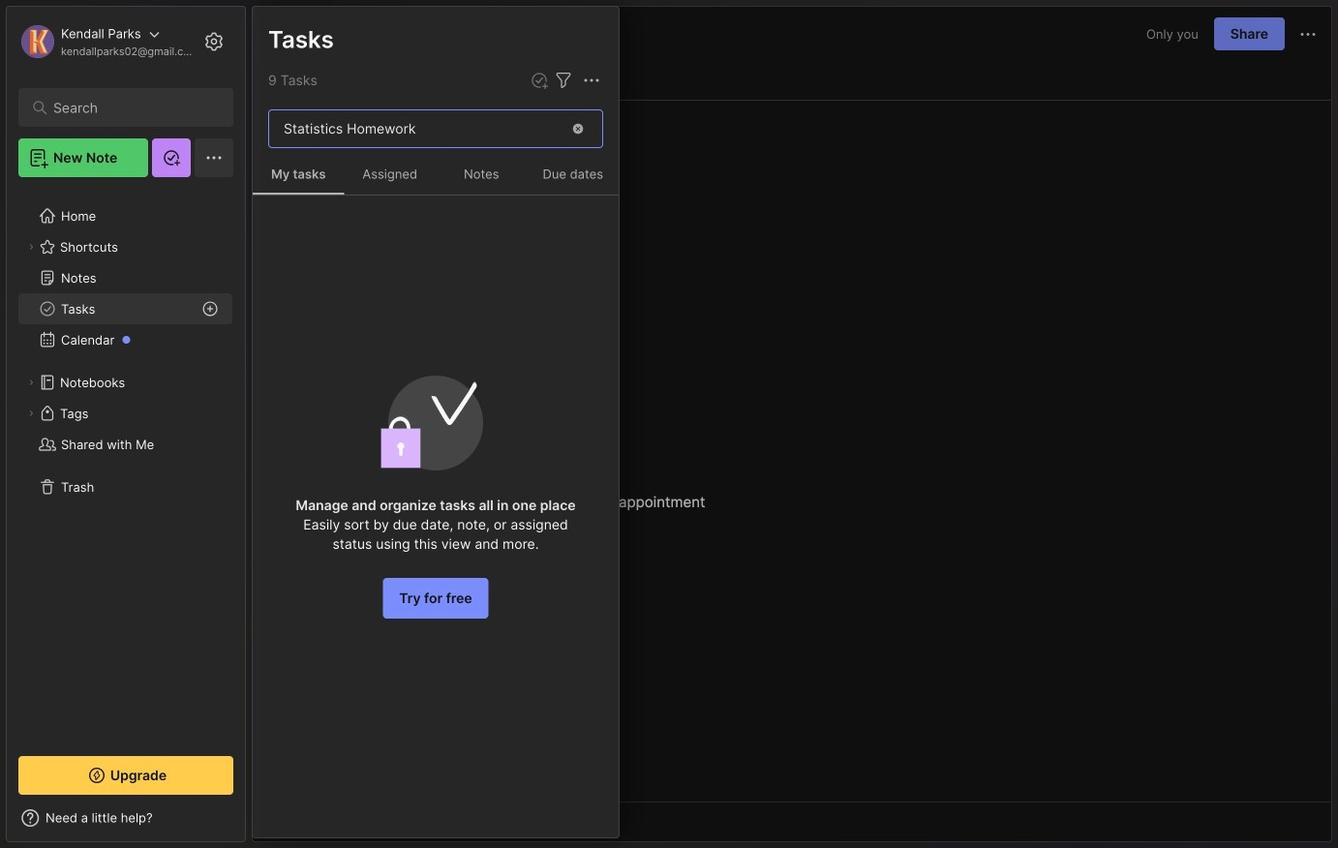Task type: locate. For each thing, give the bounding box(es) containing it.
Find tasks… text field
[[272, 113, 559, 145]]

expand note image
[[266, 22, 290, 46]]

filter tasks image
[[552, 69, 575, 92]]

tree inside main element
[[7, 189, 245, 739]]

new task image
[[530, 71, 549, 90]]

Filter tasks field
[[552, 69, 575, 92]]

settings image
[[202, 30, 226, 53]]

None search field
[[53, 96, 208, 119]]

tree
[[7, 189, 245, 739]]

expand tags image
[[25, 408, 37, 419]]

Note Editor text field
[[253, 100, 1331, 802]]

more actions and view options image
[[580, 69, 603, 92]]



Task type: describe. For each thing, give the bounding box(es) containing it.
main element
[[0, 0, 252, 848]]

Search text field
[[53, 99, 208, 117]]

none search field inside main element
[[53, 96, 208, 119]]

More actions and view options field
[[575, 69, 603, 92]]

WHAT'S NEW field
[[7, 803, 245, 834]]

note window element
[[252, 6, 1332, 842]]

expand notebooks image
[[25, 377, 37, 388]]

click to collapse image
[[245, 812, 259, 836]]

Account field
[[18, 22, 198, 61]]



Task type: vqa. For each thing, say whether or not it's contained in the screenshot.
FILTER TASKS 'IMAGE'
yes



